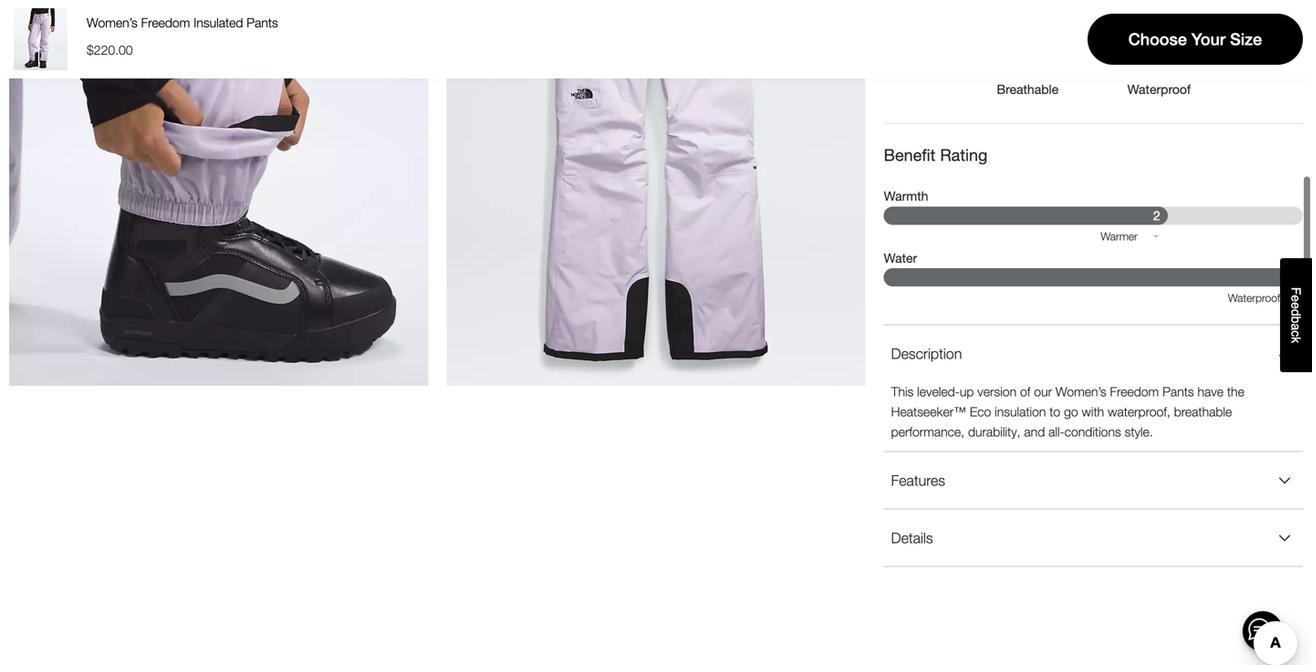 Task type: locate. For each thing, give the bounding box(es) containing it.
warmer right warm
[[1066, 254, 1106, 267]]

details
[[891, 529, 933, 546]]

freedom up waterproof,
[[1110, 384, 1159, 399]]

1 vertical spatial women's
[[1056, 384, 1106, 399]]

performance,
[[891, 424, 964, 439]]

waterproof
[[1127, 82, 1191, 97], [1228, 292, 1280, 304], [1158, 316, 1214, 328]]

pants right insulated
[[247, 15, 278, 30]]

women's freedom insulated pants
[[87, 15, 278, 30]]

this
[[891, 384, 914, 399]]

f e e d b a c k button
[[1280, 258, 1312, 372]]

warmth 2
[[884, 189, 1160, 223]]

0 vertical spatial pants
[[247, 15, 278, 30]]

rating
[[940, 145, 988, 165]]

insulated
[[194, 15, 243, 30]]

repellent
[[1003, 316, 1047, 328]]

waterproof right resistant on the right top
[[1158, 316, 1214, 328]]

water inside water 3
[[884, 250, 917, 265]]

warmer up warmest
[[1101, 230, 1138, 243]]

0 vertical spatial freedom
[[141, 15, 190, 30]]

1 vertical spatial freedom
[[1110, 384, 1159, 399]]

women's up $220.00
[[87, 15, 138, 30]]

women's inside 'this leveled-up version of our women's freedom pants have the heatseeker™ eco insulation to go with waterproof, breathable performance, durability, and all-conditions style.'
[[1056, 384, 1106, 399]]

waterproof left f
[[1228, 292, 1280, 304]]

0 horizontal spatial freedom
[[141, 15, 190, 30]]

1 vertical spatial pants
[[1162, 384, 1194, 399]]

e
[[1289, 295, 1303, 302], [1289, 302, 1303, 309]]

features
[[891, 472, 945, 489]]

0 horizontal spatial pants
[[247, 15, 278, 30]]

water left repellent
[[973, 316, 1000, 328]]

0 vertical spatial women's
[[87, 15, 138, 30]]

1 vertical spatial waterproof
[[1228, 292, 1280, 304]]

1 horizontal spatial freedom
[[1110, 384, 1159, 399]]

pants
[[247, 15, 278, 30], [1162, 384, 1194, 399]]

1 horizontal spatial women's
[[1056, 384, 1106, 399]]

description button
[[884, 325, 1303, 382]]

freedom
[[141, 15, 190, 30], [1110, 384, 1159, 399]]

1 horizontal spatial water
[[973, 316, 1000, 328]]

eco
[[970, 404, 991, 419]]

f
[[1289, 287, 1303, 295]]

all-
[[1048, 424, 1065, 439]]

durability,
[[968, 424, 1021, 439]]

2 horizontal spatial water
[[1065, 316, 1093, 328]]

b
[[1289, 316, 1303, 323]]

pants inside 'this leveled-up version of our women's freedom pants have the heatseeker™ eco insulation to go with waterproof, breathable performance, durability, and all-conditions style.'
[[1162, 384, 1194, 399]]

freedom left insulated
[[141, 15, 190, 30]]

warmer
[[1101, 230, 1138, 243], [1066, 254, 1106, 267]]

2 e from the top
[[1289, 302, 1303, 309]]

benefit rating
[[884, 145, 988, 165]]

choose
[[1128, 30, 1187, 49]]

pants up breathable
[[1162, 384, 1194, 399]]

water left resistant on the right top
[[1065, 316, 1093, 328]]

women's up go
[[1056, 384, 1106, 399]]

0 horizontal spatial water
[[884, 250, 917, 265]]

e up d
[[1289, 295, 1303, 302]]

1 horizontal spatial pants
[[1162, 384, 1194, 399]]

water down warmth
[[884, 250, 917, 265]]

women's
[[87, 15, 138, 30], [1056, 384, 1106, 399]]

insulation
[[995, 404, 1046, 419]]

waterproof down choose
[[1127, 82, 1191, 97]]

water
[[884, 250, 917, 265], [973, 316, 1000, 328], [1065, 316, 1093, 328]]

e up 'b'
[[1289, 302, 1303, 309]]



Task type: vqa. For each thing, say whether or not it's contained in the screenshot.
the durability,
yes



Task type: describe. For each thing, give the bounding box(es) containing it.
warmth
[[884, 189, 928, 204]]

our
[[1034, 384, 1052, 399]]

size
[[1230, 30, 1262, 49]]

and
[[1024, 424, 1045, 439]]

c
[[1289, 331, 1303, 337]]

water repellent
[[973, 316, 1047, 328]]

go
[[1064, 404, 1078, 419]]

up
[[960, 384, 974, 399]]

description
[[891, 345, 962, 362]]

2 vertical spatial waterproof
[[1158, 316, 1214, 328]]

0 vertical spatial waterproof
[[1127, 82, 1191, 97]]

3
[[1296, 270, 1303, 285]]

f e e d b a c k
[[1289, 287, 1303, 343]]

water 3
[[884, 250, 1303, 285]]

0 vertical spatial warmer
[[1101, 230, 1138, 243]]

breathable
[[997, 82, 1059, 97]]

1 e from the top
[[1289, 295, 1303, 302]]

a
[[1289, 323, 1303, 331]]

your
[[1191, 30, 1226, 49]]

warmest
[[1124, 254, 1166, 267]]

breathable
[[1174, 404, 1232, 419]]

resistant
[[1096, 316, 1139, 328]]

d
[[1289, 309, 1303, 316]]

k
[[1289, 337, 1303, 343]]

warm
[[1020, 254, 1048, 267]]

the
[[1227, 384, 1244, 399]]

details button
[[884, 509, 1303, 566]]

choose your size
[[1128, 30, 1262, 49]]

to
[[1050, 404, 1060, 419]]

style.
[[1125, 424, 1153, 439]]

water for water 3
[[884, 250, 917, 265]]

freedom inside 'this leveled-up version of our women's freedom pants have the heatseeker™ eco insulation to go with waterproof, breathable performance, durability, and all-conditions style.'
[[1110, 384, 1159, 399]]

$220.00
[[87, 42, 133, 57]]

water resistant
[[1065, 316, 1139, 328]]

2
[[1153, 208, 1160, 223]]

heatseeker™
[[891, 404, 966, 419]]

with
[[1082, 404, 1104, 419]]

water for water resistant
[[1065, 316, 1093, 328]]

leveled-
[[917, 384, 960, 399]]

https://images.thenorthface.com/is/image/thenorthface/nf0a5acy_pmi_hero?$color swatch$ image
[[9, 8, 71, 70]]

conditions
[[1065, 424, 1121, 439]]

choose your size button
[[1088, 14, 1303, 65]]

of
[[1020, 384, 1030, 399]]

water for water repellent
[[973, 316, 1000, 328]]

1 vertical spatial warmer
[[1066, 254, 1106, 267]]

this leveled-up version of our women's freedom pants have the heatseeker™ eco insulation to go with waterproof, breathable performance, durability, and all-conditions style.
[[891, 384, 1244, 439]]

benefit
[[884, 145, 936, 165]]

waterproof,
[[1108, 404, 1170, 419]]

version
[[977, 384, 1016, 399]]

have
[[1197, 384, 1224, 399]]

0 horizontal spatial women's
[[87, 15, 138, 30]]

features button
[[884, 452, 1303, 509]]



